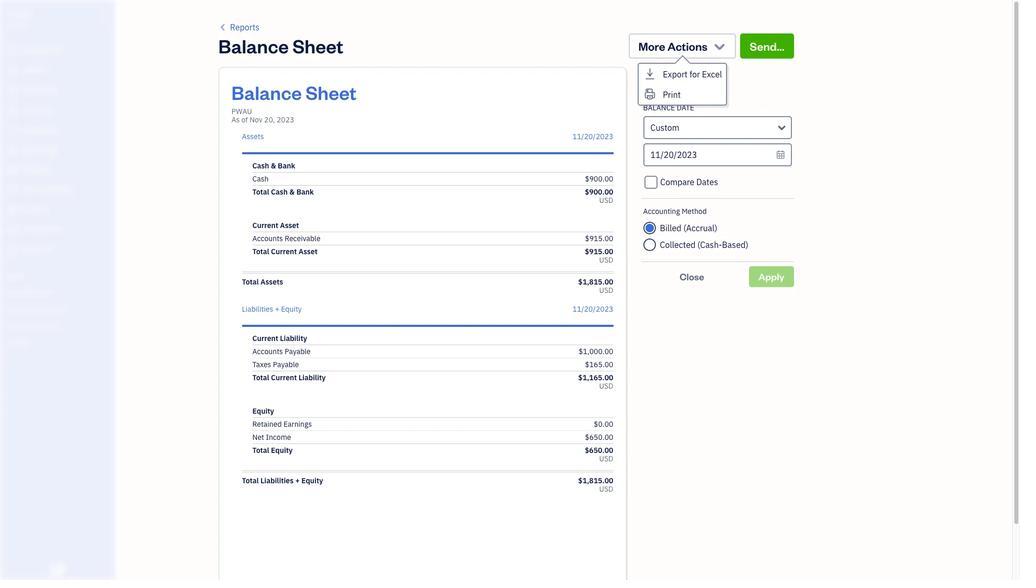 Task type: describe. For each thing, give the bounding box(es) containing it.
taxes
[[252, 360, 271, 369]]

as
[[232, 115, 240, 125]]

compare
[[661, 177, 695, 187]]

total liabilities + equity
[[242, 476, 323, 486]]

balance date
[[643, 103, 695, 113]]

total cash & bank
[[252, 187, 314, 197]]

$0.00
[[594, 420, 614, 429]]

total current asset
[[252, 247, 318, 256]]

$1,815.00 for $0.00
[[578, 476, 614, 486]]

timer image
[[7, 185, 19, 195]]

balance date element
[[641, 95, 794, 199]]

estimate image
[[7, 85, 19, 96]]

3 usd from the top
[[599, 286, 614, 295]]

current up 'accounts receivable'
[[252, 221, 278, 230]]

accounts for accounts payable
[[252, 347, 283, 356]]

total current liability
[[252, 373, 326, 383]]

total for total current liability
[[252, 373, 269, 383]]

excel
[[702, 69, 722, 80]]

reset all
[[641, 84, 674, 94]]

$1,815.00 usd for $0.00
[[578, 476, 614, 494]]

invoice image
[[7, 105, 19, 116]]

chevronleft image
[[218, 21, 228, 33]]

accounts for accounts receivable
[[252, 234, 283, 243]]

for
[[690, 69, 700, 80]]

total for total assets
[[242, 277, 259, 287]]

usd for total equity
[[599, 454, 614, 464]]

cash for cash
[[252, 174, 269, 184]]

balance for balance sheet
[[218, 33, 289, 58]]

owner
[[8, 21, 28, 29]]

usd for total cash & bank
[[599, 196, 614, 205]]

payable for taxes payable
[[273, 360, 299, 369]]

print
[[663, 89, 681, 100]]

balance sheet
[[218, 33, 344, 58]]

more actions
[[639, 39, 708, 53]]

$1,165.00 usd
[[578, 373, 614, 391]]

accounts payable
[[252, 347, 311, 356]]

nov
[[250, 115, 263, 125]]

$650.00 usd
[[585, 446, 614, 464]]

(accrual)
[[684, 223, 718, 233]]

pwau owner
[[8, 9, 32, 29]]

money image
[[7, 205, 19, 215]]

2 vertical spatial cash
[[271, 187, 288, 197]]

Date Range field
[[643, 116, 792, 139]]

accounting method group
[[643, 207, 792, 253]]

$900.00 for $900.00
[[585, 174, 614, 184]]

billed
[[660, 223, 682, 233]]

based)
[[722, 240, 749, 250]]

net income
[[252, 433, 291, 442]]

chevrondown image
[[713, 39, 727, 53]]

compare dates
[[661, 177, 718, 187]]

1 horizontal spatial &
[[290, 187, 295, 197]]

0 vertical spatial assets
[[242, 132, 264, 141]]

balance sheet pwau as of nov 20, 2023
[[232, 80, 357, 125]]

print button
[[639, 84, 726, 105]]

current liability
[[252, 334, 307, 343]]

0 horizontal spatial &
[[271, 161, 276, 171]]

$1,815.00 for $915.00
[[578, 277, 614, 287]]

liabilities + equity
[[242, 305, 302, 314]]

0 horizontal spatial bank
[[278, 161, 295, 171]]

20,
[[264, 115, 275, 125]]

1 vertical spatial assets
[[261, 277, 283, 287]]

filters
[[641, 63, 674, 77]]

main element
[[0, 0, 141, 580]]

send… button
[[741, 33, 794, 59]]

project image
[[7, 165, 19, 175]]

0 vertical spatial liabilities
[[242, 305, 273, 314]]

1 vertical spatial liability
[[299, 373, 326, 383]]

1 vertical spatial +
[[295, 476, 300, 486]]

total for total liabilities + equity
[[242, 476, 259, 486]]

send…
[[750, 39, 785, 53]]

$650.00 for $650.00 usd
[[585, 446, 614, 455]]

$915.00 for $915.00
[[585, 234, 614, 243]]

pwau inside the balance sheet pwau as of nov 20, 2023
[[232, 107, 252, 116]]

sheet for balance sheet pwau as of nov 20, 2023
[[306, 80, 357, 105]]

2023
[[277, 115, 294, 125]]

1 vertical spatial liabilities
[[261, 476, 294, 486]]

report image
[[7, 244, 19, 255]]

$1,165.00
[[578, 373, 614, 383]]

payment image
[[7, 125, 19, 136]]

reset
[[641, 84, 663, 94]]

(cash-
[[698, 240, 722, 250]]

export for excel button
[[639, 64, 726, 84]]

$1,000.00
[[579, 347, 614, 356]]

reset all button
[[641, 83, 674, 95]]



Task type: vqa. For each thing, say whether or not it's contained in the screenshot.


Task type: locate. For each thing, give the bounding box(es) containing it.
collected
[[660, 240, 696, 250]]

total assets
[[242, 277, 283, 287]]

$1,815.00 usd down '$915.00 usd'
[[578, 277, 614, 295]]

apps image
[[8, 271, 112, 279]]

4 usd from the top
[[599, 381, 614, 391]]

items and services image
[[8, 305, 112, 313]]

0 horizontal spatial +
[[275, 305, 279, 314]]

usd for total current asset
[[599, 255, 614, 265]]

total for total equity
[[252, 446, 269, 455]]

liability down taxes payable
[[299, 373, 326, 383]]

income
[[266, 433, 291, 442]]

usd inside $900.00 usd
[[599, 196, 614, 205]]

2 $1,815.00 from the top
[[578, 476, 614, 486]]

reports button
[[218, 21, 260, 33]]

$900.00
[[585, 174, 614, 184], [585, 187, 614, 197]]

receivable
[[285, 234, 321, 243]]

1 horizontal spatial +
[[295, 476, 300, 486]]

$165.00
[[585, 360, 614, 369]]

0 vertical spatial cash
[[252, 161, 269, 171]]

chart image
[[7, 224, 19, 235]]

custom
[[651, 122, 680, 133]]

retained earnings
[[252, 420, 312, 429]]

1 vertical spatial $650.00
[[585, 446, 614, 455]]

$900.00 for $900.00 usd
[[585, 187, 614, 197]]

collected (cash-based)
[[660, 240, 749, 250]]

payable down current liability
[[285, 347, 311, 356]]

sheet for balance sheet
[[293, 33, 344, 58]]

$1,815.00 usd
[[578, 277, 614, 295], [578, 476, 614, 494]]

pwau left the 20,
[[232, 107, 252, 116]]

usd inside $1,165.00 usd
[[599, 381, 614, 391]]

reports
[[230, 22, 260, 32]]

$915.00 for $915.00 usd
[[585, 247, 614, 256]]

total down total equity
[[242, 476, 259, 486]]

$900.00 usd
[[585, 187, 614, 205]]

assets down nov
[[242, 132, 264, 141]]

pwau
[[8, 9, 32, 20], [232, 107, 252, 116]]

actions
[[668, 39, 708, 53]]

total for total cash & bank
[[252, 187, 269, 197]]

11/20/2023
[[573, 132, 614, 141], [573, 305, 614, 314]]

billed (accrual)
[[660, 223, 718, 233]]

accounts up the taxes on the left bottom of page
[[252, 347, 283, 356]]

net
[[252, 433, 264, 442]]

1 horizontal spatial bank
[[297, 187, 314, 197]]

total down 'accounts receivable'
[[252, 247, 269, 256]]

$650.00 for $650.00
[[585, 433, 614, 442]]

0 vertical spatial $1,815.00 usd
[[578, 277, 614, 295]]

current up the accounts payable
[[252, 334, 278, 343]]

accounts
[[252, 234, 283, 243], [252, 347, 283, 356]]

$1,815.00 down '$915.00 usd'
[[578, 277, 614, 287]]

5 usd from the top
[[599, 454, 614, 464]]

0 vertical spatial pwau
[[8, 9, 32, 20]]

+
[[275, 305, 279, 314], [295, 476, 300, 486]]

liabilities
[[242, 305, 273, 314], [261, 476, 294, 486]]

cash for cash & bank
[[252, 161, 269, 171]]

asset up 'accounts receivable'
[[280, 221, 299, 230]]

settings image
[[8, 338, 112, 346]]

& down cash & bank
[[290, 187, 295, 197]]

1 vertical spatial payable
[[273, 360, 299, 369]]

bank
[[278, 161, 295, 171], [297, 187, 314, 197]]

usd inside $650.00 usd
[[599, 454, 614, 464]]

0 vertical spatial $915.00
[[585, 234, 614, 243]]

more actions button
[[629, 33, 736, 59]]

1 $1,815.00 usd from the top
[[578, 277, 614, 295]]

liability
[[280, 334, 307, 343], [299, 373, 326, 383]]

bank up total cash & bank
[[278, 161, 295, 171]]

balance
[[643, 103, 675, 113]]

0 vertical spatial $900.00
[[585, 174, 614, 184]]

earnings
[[284, 420, 312, 429]]

0 vertical spatial asset
[[280, 221, 299, 230]]

asset down receivable at left top
[[299, 247, 318, 256]]

accounting method
[[643, 207, 707, 216]]

accounts down current asset
[[252, 234, 283, 243]]

total equity
[[252, 446, 293, 455]]

11/20/2023 for $1,000.00
[[573, 305, 614, 314]]

total for total current asset
[[252, 247, 269, 256]]

0 vertical spatial liability
[[280, 334, 307, 343]]

equity
[[281, 305, 302, 314], [252, 407, 274, 416], [271, 446, 293, 455], [301, 476, 323, 486]]

payable up total current liability
[[273, 360, 299, 369]]

freshbooks image
[[49, 564, 66, 576]]

1 vertical spatial $900.00
[[585, 187, 614, 197]]

current asset
[[252, 221, 299, 230]]

&
[[271, 161, 276, 171], [290, 187, 295, 197]]

2 11/20/2023 from the top
[[573, 305, 614, 314]]

sheet
[[293, 33, 344, 58], [306, 80, 357, 105]]

$650.00
[[585, 433, 614, 442], [585, 446, 614, 455]]

team members image
[[8, 288, 112, 296]]

liabilities down total equity
[[261, 476, 294, 486]]

1 vertical spatial asset
[[299, 247, 318, 256]]

assets up liabilities + equity
[[261, 277, 283, 287]]

assets
[[242, 132, 264, 141], [261, 277, 283, 287]]

total down cash & bank
[[252, 187, 269, 197]]

cash
[[252, 161, 269, 171], [252, 174, 269, 184], [271, 187, 288, 197]]

0 horizontal spatial pwau
[[8, 9, 32, 20]]

current
[[252, 221, 278, 230], [271, 247, 297, 256], [252, 334, 278, 343], [271, 373, 297, 383]]

cash & bank
[[252, 161, 295, 171]]

total down net
[[252, 446, 269, 455]]

current down taxes payable
[[271, 373, 297, 383]]

$1,815.00 down $650.00 usd
[[578, 476, 614, 486]]

more
[[639, 39, 665, 53]]

total
[[252, 187, 269, 197], [252, 247, 269, 256], [242, 277, 259, 287], [252, 373, 269, 383], [252, 446, 269, 455], [242, 476, 259, 486]]

accounting method option group
[[643, 220, 792, 253]]

total up liabilities + equity
[[242, 277, 259, 287]]

of
[[242, 115, 248, 125]]

payable
[[285, 347, 311, 356], [273, 360, 299, 369]]

1 $1,815.00 from the top
[[578, 277, 614, 287]]

Date in MM/DD/YYYY format text field
[[643, 143, 792, 166]]

all
[[665, 84, 674, 94]]

bank connections image
[[8, 321, 112, 330]]

0 vertical spatial balance
[[218, 33, 289, 58]]

bank up current asset
[[297, 187, 314, 197]]

0 vertical spatial $650.00
[[585, 433, 614, 442]]

0 vertical spatial payable
[[285, 347, 311, 356]]

sheet inside the balance sheet pwau as of nov 20, 2023
[[306, 80, 357, 105]]

1 vertical spatial $915.00
[[585, 247, 614, 256]]

1 vertical spatial 11/20/2023
[[573, 305, 614, 314]]

pwau up the owner
[[8, 9, 32, 20]]

& up total cash & bank
[[271, 161, 276, 171]]

balance
[[218, 33, 289, 58], [232, 80, 302, 105]]

dashboard image
[[7, 46, 19, 56]]

1 vertical spatial accounts
[[252, 347, 283, 356]]

dates
[[697, 177, 718, 187]]

$1,815.00 usd down $650.00 usd
[[578, 476, 614, 494]]

close button
[[641, 266, 743, 287]]

0 vertical spatial &
[[271, 161, 276, 171]]

1 vertical spatial bank
[[297, 187, 314, 197]]

payable for accounts payable
[[285, 347, 311, 356]]

balance for balance sheet pwau as of nov 20, 2023
[[232, 80, 302, 105]]

asset
[[280, 221, 299, 230], [299, 247, 318, 256]]

current down 'accounts receivable'
[[271, 247, 297, 256]]

0 vertical spatial bank
[[278, 161, 295, 171]]

6 usd from the top
[[599, 485, 614, 494]]

1 11/20/2023 from the top
[[573, 132, 614, 141]]

accounts receivable
[[252, 234, 321, 243]]

11/20/2023 for $900.00
[[573, 132, 614, 141]]

2 usd from the top
[[599, 255, 614, 265]]

$1,815.00 usd for $915.00
[[578, 277, 614, 295]]

close
[[680, 271, 704, 283]]

0 vertical spatial accounts
[[252, 234, 283, 243]]

usd inside '$915.00 usd'
[[599, 255, 614, 265]]

1 accounts from the top
[[252, 234, 283, 243]]

$915.00 usd
[[585, 247, 614, 265]]

0 vertical spatial 11/20/2023
[[573, 132, 614, 141]]

$915.00
[[585, 234, 614, 243], [585, 247, 614, 256]]

1 vertical spatial balance
[[232, 80, 302, 105]]

0 vertical spatial $1,815.00
[[578, 277, 614, 287]]

1 vertical spatial cash
[[252, 174, 269, 184]]

2 $1,815.00 usd from the top
[[578, 476, 614, 494]]

retained
[[252, 420, 282, 429]]

total down the taxes on the left bottom of page
[[252, 373, 269, 383]]

1 horizontal spatial pwau
[[232, 107, 252, 116]]

expense image
[[7, 145, 19, 155]]

1 vertical spatial $1,815.00 usd
[[578, 476, 614, 494]]

export
[[663, 69, 688, 80]]

balance inside the balance sheet pwau as of nov 20, 2023
[[232, 80, 302, 105]]

client image
[[7, 65, 19, 76]]

balance up the 20,
[[232, 80, 302, 105]]

balance down reports
[[218, 33, 289, 58]]

accounting
[[643, 207, 680, 216]]

$1,815.00
[[578, 277, 614, 287], [578, 476, 614, 486]]

0 vertical spatial sheet
[[293, 33, 344, 58]]

usd
[[599, 196, 614, 205], [599, 255, 614, 265], [599, 286, 614, 295], [599, 381, 614, 391], [599, 454, 614, 464], [599, 485, 614, 494]]

usd for total current liability
[[599, 381, 614, 391]]

date
[[677, 103, 695, 113]]

method
[[682, 207, 707, 216]]

1 vertical spatial pwau
[[232, 107, 252, 116]]

2 accounts from the top
[[252, 347, 283, 356]]

1 vertical spatial &
[[290, 187, 295, 197]]

liability up the accounts payable
[[280, 334, 307, 343]]

taxes payable
[[252, 360, 299, 369]]

1 usd from the top
[[599, 196, 614, 205]]

export for excel
[[663, 69, 722, 80]]

liabilities down total assets
[[242, 305, 273, 314]]

0 vertical spatial +
[[275, 305, 279, 314]]

1 vertical spatial sheet
[[306, 80, 357, 105]]

pwau inside main element
[[8, 9, 32, 20]]

1 vertical spatial $1,815.00
[[578, 476, 614, 486]]



